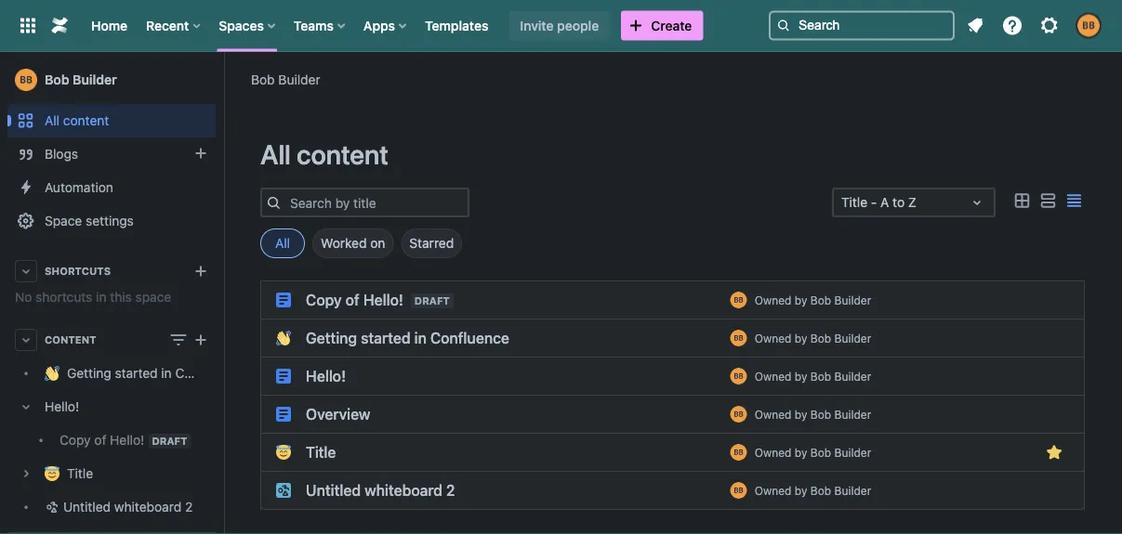 Task type: locate. For each thing, give the bounding box(es) containing it.
1 horizontal spatial content
[[297, 139, 389, 170]]

1 horizontal spatial bob builder
[[251, 72, 321, 87]]

4 by from the top
[[795, 408, 808, 421]]

copy
[[306, 292, 342, 309], [60, 433, 91, 448]]

all content up search by title "field"
[[260, 139, 389, 170]]

title left -
[[842, 195, 868, 210]]

space
[[135, 290, 171, 305]]

bob builder down teams
[[251, 72, 321, 87]]

worked on button
[[312, 229, 394, 259]]

confluence down draft
[[430, 330, 509, 347]]

3 page image from the top
[[276, 407, 291, 422]]

untitled whiteboard 2
[[306, 482, 455, 500], [63, 500, 193, 515]]

1 vertical spatial all
[[260, 139, 291, 170]]

0 horizontal spatial title
[[67, 466, 93, 482]]

4 profile picture image from the top
[[731, 406, 747, 423]]

1 horizontal spatial 2
[[446, 482, 455, 500]]

copy for copy of hello! draft
[[60, 433, 91, 448]]

title up untitled whiteboard 2 link
[[67, 466, 93, 482]]

6 owned from the top
[[755, 484, 792, 497]]

4 owned from the top
[[755, 408, 792, 421]]

0 horizontal spatial getting started in confluence
[[67, 366, 244, 381]]

hello! inside "link"
[[45, 399, 79, 415]]

1 owned by bob builder from the top
[[755, 294, 872, 307]]

create content image
[[190, 329, 212, 352]]

0 vertical spatial page image
[[276, 293, 291, 308]]

by for title
[[795, 446, 808, 459]]

0 vertical spatial all content
[[45, 113, 109, 128]]

1 vertical spatial content
[[297, 139, 389, 170]]

all left worked
[[275, 236, 290, 251]]

content up search by title "field"
[[297, 139, 389, 170]]

0 horizontal spatial in
[[96, 290, 106, 305]]

0 horizontal spatial untitled
[[63, 500, 111, 515]]

getting down copy of hello!
[[306, 330, 357, 347]]

untitled right 'whiteboard' 'icon'
[[306, 482, 361, 500]]

0 horizontal spatial copy
[[60, 433, 91, 448]]

all content
[[45, 113, 109, 128], [260, 139, 389, 170]]

5 by from the top
[[795, 446, 808, 459]]

bob builder link
[[7, 61, 216, 99], [251, 70, 321, 89], [811, 294, 872, 307], [811, 332, 872, 345], [811, 370, 872, 383], [811, 408, 872, 421], [811, 446, 872, 459], [811, 484, 872, 497]]

of down worked on button
[[346, 292, 360, 309]]

getting
[[306, 330, 357, 347], [67, 366, 111, 381]]

copy down worked
[[306, 292, 342, 309]]

home
[[91, 18, 127, 33]]

invite people button
[[509, 11, 610, 40]]

3 by from the top
[[795, 370, 808, 383]]

cards image
[[1011, 190, 1033, 212]]

in down change view image
[[161, 366, 172, 381]]

getting started in confluence down change view image
[[67, 366, 244, 381]]

untitled
[[306, 482, 361, 500], [63, 500, 111, 515]]

teams
[[294, 18, 334, 33]]

3 owned by bob builder from the top
[[755, 370, 872, 383]]

0 horizontal spatial all content
[[45, 113, 109, 128]]

of
[[346, 292, 360, 309], [94, 433, 106, 448]]

banner
[[0, 0, 1122, 52]]

2 vertical spatial in
[[161, 366, 172, 381]]

space
[[45, 213, 82, 229]]

0 horizontal spatial whiteboard
[[114, 500, 182, 515]]

copy inside space "element"
[[60, 433, 91, 448]]

hello!
[[363, 292, 403, 309], [306, 368, 346, 385], [45, 399, 79, 415], [110, 433, 144, 448]]

in left the this
[[96, 290, 106, 305]]

tree item
[[7, 391, 216, 458]]

tree
[[7, 357, 244, 524]]

global element
[[11, 0, 765, 52]]

1 horizontal spatial getting started in confluence
[[306, 330, 509, 347]]

0 horizontal spatial untitled whiteboard 2
[[63, 500, 193, 515]]

space element
[[0, 52, 244, 535]]

by for getting started in confluence
[[795, 332, 808, 345]]

bob
[[251, 72, 275, 87], [45, 72, 69, 87], [811, 294, 832, 307], [811, 332, 832, 345], [811, 370, 832, 383], [811, 408, 832, 421], [811, 446, 832, 459], [811, 484, 832, 497]]

0 horizontal spatial confluence
[[175, 366, 244, 381]]

getting inside space "element"
[[67, 366, 111, 381]]

untitled whiteboard 2 down "overview"
[[306, 482, 455, 500]]

owned for untitled whiteboard 2
[[755, 484, 792, 497]]

of inside tree item
[[94, 433, 106, 448]]

add shortcut image
[[190, 260, 212, 283]]

1 vertical spatial confluence
[[175, 366, 244, 381]]

6 profile picture image from the top
[[731, 483, 747, 499]]

0 horizontal spatial of
[[94, 433, 106, 448]]

0 vertical spatial getting started in confluence
[[306, 330, 509, 347]]

1 vertical spatial all content
[[260, 139, 389, 170]]

5 owned from the top
[[755, 446, 792, 459]]

home link
[[86, 11, 133, 40]]

1 by from the top
[[795, 294, 808, 307]]

title right :innocent: icon at left bottom
[[306, 444, 336, 462]]

Search field
[[769, 11, 955, 40]]

2 page image from the top
[[276, 369, 291, 384]]

2 vertical spatial title
[[67, 466, 93, 482]]

0 vertical spatial copy
[[306, 292, 342, 309]]

started down content dropdown button
[[115, 366, 158, 381]]

untitled down title link
[[63, 500, 111, 515]]

:wave: image
[[276, 331, 291, 346], [276, 331, 291, 346]]

3 owned from the top
[[755, 370, 792, 383]]

bob builder up the all content link
[[45, 72, 117, 87]]

1 vertical spatial started
[[115, 366, 158, 381]]

all right create a blog icon
[[260, 139, 291, 170]]

hello! link
[[7, 391, 216, 424]]

2 inside space "element"
[[185, 500, 193, 515]]

settings
[[86, 213, 134, 229]]

getting started in confluence
[[306, 330, 509, 347], [67, 366, 244, 381]]

all content up the blogs
[[45, 113, 109, 128]]

1 vertical spatial of
[[94, 433, 106, 448]]

1 vertical spatial getting started in confluence
[[67, 366, 244, 381]]

profile picture image
[[731, 292, 747, 309], [731, 330, 747, 347], [731, 368, 747, 385], [731, 406, 747, 423], [731, 445, 747, 461], [731, 483, 747, 499]]

2 horizontal spatial in
[[414, 330, 427, 347]]

1 horizontal spatial in
[[161, 366, 172, 381]]

4 owned by bob builder from the top
[[755, 408, 872, 421]]

3 profile picture image from the top
[[731, 368, 747, 385]]

2 bob builder from the left
[[45, 72, 117, 87]]

by
[[795, 294, 808, 307], [795, 332, 808, 345], [795, 370, 808, 383], [795, 408, 808, 421], [795, 446, 808, 459], [795, 484, 808, 497]]

copy for copy of hello!
[[306, 292, 342, 309]]

all content inside space "element"
[[45, 113, 109, 128]]

all inside button
[[275, 236, 290, 251]]

starred button
[[401, 229, 462, 259]]

0 vertical spatial of
[[346, 292, 360, 309]]

profile picture image for hello!
[[731, 368, 747, 385]]

2 owned from the top
[[755, 332, 792, 345]]

profile picture image for title
[[731, 445, 747, 461]]

started down copy of hello!
[[361, 330, 411, 347]]

apps button
[[358, 11, 414, 40]]

1 horizontal spatial untitled
[[306, 482, 361, 500]]

create
[[651, 18, 692, 33]]

1 vertical spatial copy
[[60, 433, 91, 448]]

confluence down create content image
[[175, 366, 244, 381]]

bob inside space "element"
[[45, 72, 69, 87]]

owned
[[755, 294, 792, 307], [755, 332, 792, 345], [755, 370, 792, 383], [755, 408, 792, 421], [755, 446, 792, 459], [755, 484, 792, 497]]

automation link
[[7, 171, 216, 205]]

6 owned by bob builder from the top
[[755, 484, 872, 497]]

2 vertical spatial all
[[275, 236, 290, 251]]

1 horizontal spatial untitled whiteboard 2
[[306, 482, 455, 500]]

2 by from the top
[[795, 332, 808, 345]]

:innocent: image
[[276, 445, 291, 460]]

5 owned by bob builder from the top
[[755, 446, 872, 459]]

1 horizontal spatial started
[[361, 330, 411, 347]]

hello! down hello! "link"
[[110, 433, 144, 448]]

tree item containing hello!
[[7, 391, 216, 458]]

all inside space "element"
[[45, 113, 60, 128]]

page image
[[276, 293, 291, 308], [276, 369, 291, 384], [276, 407, 291, 422]]

0 vertical spatial getting
[[306, 330, 357, 347]]

create a blog image
[[190, 142, 212, 165]]

teams button
[[288, 11, 352, 40]]

getting down content
[[67, 366, 111, 381]]

no
[[15, 290, 32, 305]]

None text field
[[842, 193, 845, 212]]

untitled whiteboard 2 down title link
[[63, 500, 193, 515]]

1 horizontal spatial all content
[[260, 139, 389, 170]]

all up the blogs
[[45, 113, 60, 128]]

list image
[[1037, 190, 1059, 212]]

bob builder
[[251, 72, 321, 87], [45, 72, 117, 87]]

content inside the all content link
[[63, 113, 109, 128]]

no shortcuts in this space
[[15, 290, 171, 305]]

owned by bob builder
[[755, 294, 872, 307], [755, 332, 872, 345], [755, 370, 872, 383], [755, 408, 872, 421], [755, 446, 872, 459], [755, 484, 872, 497]]

content
[[63, 113, 109, 128], [297, 139, 389, 170]]

2 horizontal spatial title
[[842, 195, 868, 210]]

content up the blogs
[[63, 113, 109, 128]]

builder
[[278, 72, 321, 87], [73, 72, 117, 87], [835, 294, 872, 307], [835, 332, 872, 345], [835, 370, 872, 383], [835, 408, 872, 421], [835, 446, 872, 459], [835, 484, 872, 497]]

2 vertical spatial page image
[[276, 407, 291, 422]]

blogs
[[45, 146, 78, 162]]

title link
[[7, 458, 216, 491]]

settings icon image
[[1039, 14, 1061, 37]]

1 bob builder from the left
[[251, 72, 321, 87]]

copy down hello! "link"
[[60, 433, 91, 448]]

6 by from the top
[[795, 484, 808, 497]]

of down hello! "link"
[[94, 433, 106, 448]]

1 vertical spatial getting
[[67, 366, 111, 381]]

0 vertical spatial confluence
[[430, 330, 509, 347]]

notification icon image
[[964, 14, 987, 37]]

5 profile picture image from the top
[[731, 445, 747, 461]]

on
[[370, 236, 385, 251]]

0 horizontal spatial getting
[[67, 366, 111, 381]]

title
[[842, 195, 868, 210], [306, 444, 336, 462], [67, 466, 93, 482]]

tree containing getting started in confluence
[[7, 357, 244, 524]]

confluence
[[430, 330, 509, 347], [175, 366, 244, 381]]

page image for hello!
[[276, 369, 291, 384]]

all
[[45, 113, 60, 128], [260, 139, 291, 170], [275, 236, 290, 251]]

compact list image
[[1063, 190, 1085, 212]]

0 vertical spatial in
[[96, 290, 106, 305]]

starred
[[410, 236, 454, 251]]

draft
[[152, 435, 187, 448]]

whiteboard
[[365, 482, 443, 500], [114, 500, 182, 515]]

0 vertical spatial content
[[63, 113, 109, 128]]

2
[[446, 482, 455, 500], [185, 500, 193, 515]]

shortcuts
[[35, 290, 92, 305]]

2 profile picture image from the top
[[731, 330, 747, 347]]

2 owned by bob builder from the top
[[755, 332, 872, 345]]

in
[[96, 290, 106, 305], [414, 330, 427, 347], [161, 366, 172, 381]]

title - a to z
[[842, 195, 917, 210]]

1 vertical spatial title
[[306, 444, 336, 462]]

0 horizontal spatial 2
[[185, 500, 193, 515]]

0 vertical spatial all
[[45, 113, 60, 128]]

getting started in confluence down draft
[[306, 330, 509, 347]]

profile picture image for overview
[[731, 406, 747, 423]]

all button
[[260, 229, 305, 259]]

1 horizontal spatial copy
[[306, 292, 342, 309]]

0 horizontal spatial started
[[115, 366, 158, 381]]

started
[[361, 330, 411, 347], [115, 366, 158, 381]]

open image
[[966, 192, 989, 214]]

getting started in confluence link
[[7, 357, 244, 391]]

1 horizontal spatial confluence
[[430, 330, 509, 347]]

1 vertical spatial in
[[414, 330, 427, 347]]

0 horizontal spatial content
[[63, 113, 109, 128]]

invite people
[[520, 18, 599, 33]]

shortcuts
[[45, 265, 111, 278]]

hello! down content
[[45, 399, 79, 415]]

whiteboard image
[[276, 484, 291, 498]]

1 horizontal spatial of
[[346, 292, 360, 309]]

to
[[893, 195, 905, 210]]

0 horizontal spatial bob builder
[[45, 72, 117, 87]]

owned by bob builder for overview
[[755, 408, 872, 421]]

1 owned from the top
[[755, 294, 792, 307]]

help icon image
[[1002, 14, 1024, 37]]

in down draft
[[414, 330, 427, 347]]

1 vertical spatial page image
[[276, 369, 291, 384]]



Task type: describe. For each thing, give the bounding box(es) containing it.
owned for hello!
[[755, 370, 792, 383]]

content button
[[7, 324, 216, 357]]

Search by title field
[[285, 190, 468, 216]]

owned by bob builder for untitled whiteboard 2
[[755, 484, 872, 497]]

recent button
[[140, 11, 208, 40]]

tree item inside tree
[[7, 391, 216, 458]]

content
[[45, 334, 96, 346]]

this
[[110, 290, 132, 305]]

z
[[908, 195, 917, 210]]

change view image
[[167, 329, 190, 352]]

1 horizontal spatial title
[[306, 444, 336, 462]]

builder inside space "element"
[[73, 72, 117, 87]]

1 horizontal spatial whiteboard
[[365, 482, 443, 500]]

banner containing home
[[0, 0, 1122, 52]]

confluence image
[[48, 14, 71, 37]]

by for overview
[[795, 408, 808, 421]]

copy of hello!
[[306, 292, 403, 309]]

spaces
[[219, 18, 264, 33]]

search image
[[777, 18, 791, 33]]

0 vertical spatial started
[[361, 330, 411, 347]]

templates link
[[419, 11, 494, 40]]

spaces button
[[213, 11, 283, 40]]

hello! up "overview"
[[306, 368, 346, 385]]

started inside space "element"
[[115, 366, 158, 381]]

by for hello!
[[795, 370, 808, 383]]

space settings link
[[7, 205, 216, 238]]

owned for overview
[[755, 408, 792, 421]]

whiteboard inside tree
[[114, 500, 182, 515]]

-
[[871, 195, 877, 210]]

by for untitled whiteboard 2
[[795, 484, 808, 497]]

invite
[[520, 18, 554, 33]]

untitled whiteboard 2 link
[[7, 491, 216, 524]]

owned by bob builder for title
[[755, 446, 872, 459]]

untitled whiteboard 2 inside space "element"
[[63, 500, 193, 515]]

recent
[[146, 18, 189, 33]]

people
[[557, 18, 599, 33]]

profile picture image for untitled whiteboard 2
[[731, 483, 747, 499]]

untitled inside space "element"
[[63, 500, 111, 515]]

of for copy of hello! draft
[[94, 433, 106, 448]]

worked
[[321, 236, 367, 251]]

tree inside space "element"
[[7, 357, 244, 524]]

a
[[881, 195, 889, 210]]

templates
[[425, 18, 489, 33]]

collapse sidebar image
[[203, 61, 244, 99]]

shortcuts button
[[7, 255, 216, 288]]

space settings
[[45, 213, 134, 229]]

profile picture image for getting started in confluence
[[731, 330, 747, 347]]

hello! left draft
[[363, 292, 403, 309]]

all content link
[[7, 104, 216, 138]]

owned by bob builder for hello!
[[755, 370, 872, 383]]

draft
[[415, 295, 450, 307]]

getting started in confluence inside space "element"
[[67, 366, 244, 381]]

1 profile picture image from the top
[[731, 292, 747, 309]]

blogs link
[[7, 138, 216, 171]]

create button
[[621, 11, 703, 40]]

owned by bob builder for getting started in confluence
[[755, 332, 872, 345]]

1 page image from the top
[[276, 293, 291, 308]]

automation
[[45, 180, 113, 195]]

owned for title
[[755, 446, 792, 459]]

owned for getting started in confluence
[[755, 332, 792, 345]]

of for copy of hello!
[[346, 292, 360, 309]]

overview
[[306, 406, 371, 424]]

confluence image
[[48, 14, 71, 37]]

page image for overview
[[276, 407, 291, 422]]

worked on
[[321, 236, 385, 251]]

0 vertical spatial title
[[842, 195, 868, 210]]

appswitcher icon image
[[17, 14, 39, 37]]

confluence inside getting started in confluence link
[[175, 366, 244, 381]]

title inside space "element"
[[67, 466, 93, 482]]

1 horizontal spatial getting
[[306, 330, 357, 347]]

unstar image
[[1043, 442, 1066, 464]]

:innocent: image
[[276, 445, 291, 460]]

apps
[[364, 18, 395, 33]]

bob builder inside space "element"
[[45, 72, 117, 87]]

copy of hello! draft
[[60, 433, 187, 448]]



Task type: vqa. For each thing, say whether or not it's contained in the screenshot.
6th by
yes



